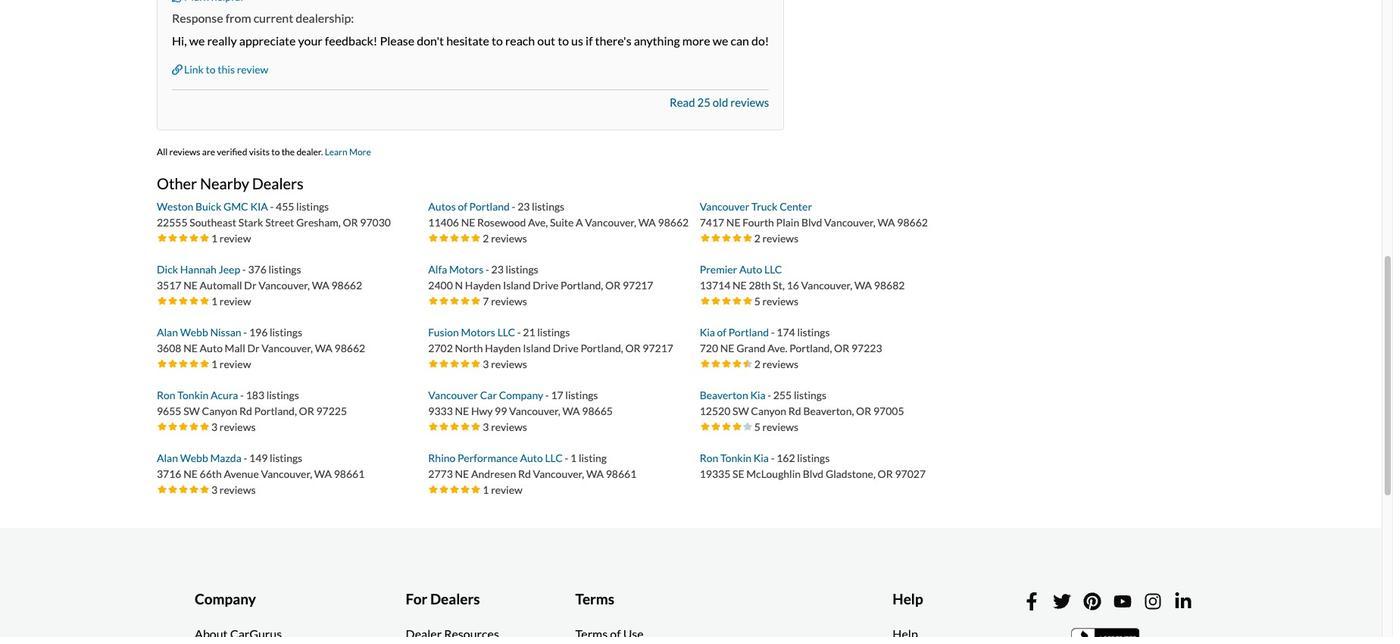 Task type: locate. For each thing, give the bounding box(es) containing it.
0 horizontal spatial company
[[195, 590, 256, 607]]

to left the
[[271, 146, 280, 157]]

1 vertical spatial island
[[523, 341, 551, 354]]

1 vertical spatial vancouver
[[428, 388, 478, 401]]

reviews for 3716 ne 66th avenue vancouver, wa 98661
[[220, 483, 256, 496]]

0 vertical spatial vancouver
[[700, 200, 749, 213]]

other
[[157, 174, 197, 192]]

2 sw from the left
[[733, 404, 749, 417]]

gladstone,
[[826, 467, 876, 480]]

66th
[[200, 467, 222, 480]]

ne for 3608
[[183, 341, 198, 354]]

ron up 9655
[[157, 388, 175, 401]]

98661 down listing
[[606, 467, 637, 480]]

1 vertical spatial ron
[[700, 451, 718, 464]]

review down andresen
[[491, 483, 523, 496]]

center
[[780, 200, 812, 213]]

really
[[207, 33, 237, 48]]

0 vertical spatial of
[[458, 200, 467, 213]]

- left 174
[[771, 326, 775, 338]]

vancouver, down listing
[[533, 467, 584, 480]]

98662
[[658, 216, 689, 229], [897, 216, 928, 229], [331, 279, 362, 291], [335, 341, 365, 354]]

auto
[[739, 263, 762, 276], [200, 341, 223, 354], [520, 451, 543, 464]]

read
[[670, 95, 695, 109]]

0 horizontal spatial portland
[[469, 200, 510, 213]]

0 horizontal spatial vancouver
[[428, 388, 478, 401]]

0 horizontal spatial 98661
[[334, 467, 365, 480]]

nissan
[[210, 326, 241, 338]]

reviews down avenue
[[220, 483, 256, 496]]

thumbs up image
[[172, 0, 183, 2]]

vancouver, right a at top
[[585, 216, 636, 229]]

autos
[[428, 200, 456, 213]]

car
[[480, 388, 497, 401]]

1 vertical spatial webb
[[180, 451, 208, 464]]

0 horizontal spatial sw
[[183, 404, 200, 417]]

2 down rosewood at the top left of page
[[483, 232, 489, 245]]

1 vertical spatial alan
[[157, 451, 178, 464]]

1 horizontal spatial portland
[[729, 326, 769, 338]]

vancouver, right 16
[[801, 279, 853, 291]]

reviews for 2400 n hayden island drive portland, or 97217
[[491, 295, 527, 307]]

performance
[[458, 451, 518, 464]]

1 5 from the top
[[754, 295, 760, 307]]

0 horizontal spatial we
[[189, 33, 205, 48]]

1 review down southeast
[[211, 232, 251, 245]]

hayden down the 'alfa motors - 23 listings'
[[465, 279, 501, 291]]

2 reviews for grand
[[754, 357, 799, 370]]

1 review down automall
[[211, 295, 251, 307]]

hi, we really appreciate your feedback! please don't hesitate to reach out to us if there's anything more we can do!
[[172, 33, 769, 48]]

listings right 196
[[270, 326, 302, 338]]

0 vertical spatial dealers
[[252, 174, 304, 192]]

sw for 12520
[[733, 404, 749, 417]]

reviews down st,
[[762, 295, 799, 307]]

99
[[495, 404, 507, 417]]

1 horizontal spatial we
[[713, 33, 728, 48]]

listings for alan webb mazda - 149 listings
[[270, 451, 302, 464]]

review
[[237, 63, 268, 76], [220, 232, 251, 245], [220, 295, 251, 307], [220, 357, 251, 370], [491, 483, 523, 496]]

1 vertical spatial auto
[[200, 341, 223, 354]]

1 vertical spatial kia
[[750, 388, 766, 401]]

listings up 2702 north hayden island drive portland, or 97217
[[537, 326, 570, 338]]

1 horizontal spatial of
[[717, 326, 727, 338]]

listings for kia of portland - 174 listings
[[797, 326, 830, 338]]

listings right 174
[[797, 326, 830, 338]]

llc up 2773 ne andresen rd vancouver, wa 98661
[[545, 451, 563, 464]]

0 vertical spatial drive
[[533, 279, 559, 291]]

1 vertical spatial hayden
[[485, 341, 521, 354]]

0 horizontal spatial llc
[[497, 326, 515, 338]]

we right hi,
[[189, 33, 205, 48]]

kia
[[700, 326, 715, 338], [750, 388, 766, 401], [754, 451, 769, 464]]

premier auto llc
[[700, 263, 782, 276]]

ne for 2773
[[455, 467, 469, 480]]

0 vertical spatial webb
[[180, 326, 208, 338]]

0 vertical spatial ron
[[157, 388, 175, 401]]

0 horizontal spatial 23
[[491, 263, 504, 276]]

1 vertical spatial llc
[[497, 326, 515, 338]]

alan
[[157, 326, 178, 338], [157, 451, 178, 464]]

for
[[406, 590, 427, 607]]

vancouver, down 196
[[262, 341, 313, 354]]

- left 17
[[545, 388, 549, 401]]

2 vertical spatial kia
[[754, 451, 769, 464]]

3716
[[157, 467, 181, 480]]

ne right 2773 at the bottom left
[[455, 467, 469, 480]]

ron up 19335
[[700, 451, 718, 464]]

listings right 376
[[269, 263, 301, 276]]

2 reviews
[[483, 232, 527, 245], [754, 232, 799, 245], [754, 357, 799, 370]]

1 vertical spatial dr
[[247, 341, 260, 354]]

98662 up 97225
[[335, 341, 365, 354]]

dr down 376
[[244, 279, 256, 291]]

alan for alan webb mazda
[[157, 451, 178, 464]]

ron tonkin acura link
[[157, 388, 240, 401]]

if
[[586, 33, 593, 48]]

tonkin for kia
[[720, 451, 752, 464]]

kia inside ron tonkin kia - 162 listings 19335 se mcloughlin blvd gladstone, or 97027
[[754, 451, 769, 464]]

reviews
[[730, 95, 769, 109], [169, 146, 200, 157], [491, 232, 527, 245], [762, 232, 799, 245], [491, 295, 527, 307], [762, 295, 799, 307], [491, 357, 527, 370], [762, 357, 799, 370], [220, 420, 256, 433], [491, 420, 527, 433], [762, 420, 799, 433], [220, 483, 256, 496]]

wa down gresham,
[[312, 279, 329, 291]]

5 down the 'beaverton kia - 255 listings'
[[754, 420, 760, 433]]

vancouver truck center link
[[700, 200, 812, 213]]

reviews up vancouver car company - 17 listings
[[491, 357, 527, 370]]

reviews right old
[[730, 95, 769, 109]]

1 vertical spatial 97217
[[643, 341, 673, 354]]

97005
[[873, 404, 904, 417]]

kia up mcloughlin on the right bottom
[[754, 451, 769, 464]]

portland up grand
[[729, 326, 769, 338]]

0 vertical spatial auto
[[739, 263, 762, 276]]

kia
[[250, 200, 268, 213]]

listings inside ron tonkin kia - 162 listings 19335 se mcloughlin blvd gladstone, or 97027
[[797, 451, 830, 464]]

kia up 720
[[700, 326, 715, 338]]

island for 21
[[523, 341, 551, 354]]

link
[[184, 63, 204, 76]]

click for the bbb business review of this auto listing service in cambridge ma image
[[1071, 626, 1144, 637]]

portland up rosewood at the top left of page
[[469, 200, 510, 213]]

alan up '3716'
[[157, 451, 178, 464]]

we left can
[[713, 33, 728, 48]]

reviews for 9655 sw canyon rd portland, or 97225
[[220, 420, 256, 433]]

1 vertical spatial drive
[[553, 341, 579, 354]]

reviews down plain
[[762, 232, 799, 245]]

1 vertical spatial motors
[[461, 326, 495, 338]]

dr
[[244, 279, 256, 291], [247, 341, 260, 354]]

- right kia
[[270, 200, 274, 213]]

this
[[218, 63, 235, 76]]

sw for 9655
[[183, 404, 200, 417]]

wa down 17
[[562, 404, 580, 417]]

wa
[[638, 216, 656, 229], [878, 216, 895, 229], [312, 279, 329, 291], [855, 279, 872, 291], [315, 341, 332, 354], [562, 404, 580, 417], [314, 467, 332, 480], [586, 467, 604, 480]]

0 horizontal spatial rd
[[239, 404, 252, 417]]

0 vertical spatial portland
[[469, 200, 510, 213]]

star image
[[189, 233, 199, 243], [428, 233, 439, 243], [439, 233, 449, 243], [449, 233, 460, 243], [460, 233, 471, 243], [710, 233, 721, 243], [721, 233, 732, 243], [732, 233, 742, 243], [157, 296, 167, 306], [199, 296, 210, 306], [439, 296, 449, 306], [700, 296, 710, 306], [710, 296, 721, 306], [721, 296, 732, 306], [732, 296, 742, 306], [157, 359, 167, 369], [167, 359, 178, 369], [189, 359, 199, 369], [199, 359, 210, 369], [460, 359, 471, 369], [471, 359, 481, 369], [710, 359, 721, 369], [167, 421, 178, 432], [178, 421, 189, 432], [189, 421, 199, 432], [439, 421, 449, 432], [700, 421, 710, 432], [721, 421, 732, 432], [732, 421, 742, 432], [742, 421, 753, 432], [167, 484, 178, 495], [199, 484, 210, 495], [428, 484, 439, 495]]

rd down "255"
[[789, 404, 801, 417]]

21
[[523, 326, 535, 338]]

ne down 'alan webb nissan' link
[[183, 341, 198, 354]]

1 review for stark
[[211, 232, 251, 245]]

1 for gmc
[[211, 232, 218, 245]]

alan webb nissan link
[[157, 326, 243, 338]]

- left the 162
[[771, 451, 775, 464]]

gresham,
[[296, 216, 341, 229]]

3 down 66th
[[211, 483, 218, 496]]

1 horizontal spatial vancouver
[[700, 200, 749, 213]]

dealers
[[252, 174, 304, 192], [430, 590, 480, 607]]

1 horizontal spatial auto
[[520, 451, 543, 464]]

listings for vancouver car company - 17 listings
[[565, 388, 598, 401]]

reviews down the 99
[[491, 420, 527, 433]]

2702 north hayden island drive portland, or 97217
[[428, 341, 673, 354]]

ron for ron tonkin acura
[[157, 388, 175, 401]]

blvd inside ron tonkin kia - 162 listings 19335 se mcloughlin blvd gladstone, or 97027
[[803, 467, 824, 480]]

2 canyon from the left
[[751, 404, 786, 417]]

- for ron tonkin kia - 162 listings 19335 se mcloughlin blvd gladstone, or 97027
[[771, 451, 775, 464]]

street
[[265, 216, 294, 229]]

97217 for 2400 n hayden island drive portland, or 97217
[[623, 279, 653, 291]]

376
[[248, 263, 267, 276]]

1 vertical spatial 5 reviews
[[754, 420, 799, 433]]

fusion
[[428, 326, 459, 338]]

mall
[[225, 341, 245, 354]]

dealer.
[[296, 146, 323, 157]]

motors up n
[[449, 263, 484, 276]]

1 vertical spatial tonkin
[[720, 451, 752, 464]]

webb up 66th
[[180, 451, 208, 464]]

star image
[[157, 233, 167, 243], [167, 233, 178, 243], [178, 233, 189, 243], [199, 233, 210, 243], [471, 233, 481, 243], [700, 233, 710, 243], [742, 233, 753, 243], [167, 296, 178, 306], [178, 296, 189, 306], [189, 296, 199, 306], [428, 296, 439, 306], [449, 296, 460, 306], [460, 296, 471, 306], [471, 296, 481, 306], [742, 296, 753, 306], [178, 359, 189, 369], [428, 359, 439, 369], [439, 359, 449, 369], [449, 359, 460, 369], [700, 359, 710, 369], [721, 359, 732, 369], [732, 359, 742, 369], [742, 359, 753, 369], [157, 421, 167, 432], [199, 421, 210, 432], [428, 421, 439, 432], [449, 421, 460, 432], [460, 421, 471, 432], [471, 421, 481, 432], [710, 421, 721, 432], [157, 484, 167, 495], [178, 484, 189, 495], [189, 484, 199, 495], [439, 484, 449, 495], [449, 484, 460, 495], [460, 484, 471, 495], [471, 484, 481, 495]]

0 horizontal spatial canyon
[[202, 404, 237, 417]]

1 review down mall
[[211, 357, 251, 370]]

ave,
[[528, 216, 548, 229]]

0 vertical spatial kia
[[700, 326, 715, 338]]

tonkin up se
[[720, 451, 752, 464]]

2 horizontal spatial llc
[[764, 263, 782, 276]]

ne down autos of portland 'link'
[[461, 216, 475, 229]]

sw down beaverton kia link
[[733, 404, 749, 417]]

portland for rosewood
[[469, 200, 510, 213]]

drive for alfa motors - 23 listings
[[533, 279, 559, 291]]

5 reviews for canyon
[[754, 420, 799, 433]]

kia of portland - 174 listings
[[700, 326, 830, 338]]

motors for n
[[449, 263, 484, 276]]

2 reviews down rosewood at the top left of page
[[483, 232, 527, 245]]

0 vertical spatial 5
[[754, 295, 760, 307]]

acura
[[211, 388, 238, 401]]

0 vertical spatial motors
[[449, 263, 484, 276]]

2 5 reviews from the top
[[754, 420, 799, 433]]

5 reviews for 28th
[[754, 295, 799, 307]]

0 horizontal spatial ron
[[157, 388, 175, 401]]

0 vertical spatial blvd
[[801, 216, 822, 229]]

1 horizontal spatial rd
[[518, 467, 531, 480]]

0 horizontal spatial of
[[458, 200, 467, 213]]

1 review for auto
[[211, 357, 251, 370]]

listings for ron tonkin kia - 162 listings 19335 se mcloughlin blvd gladstone, or 97027
[[797, 451, 830, 464]]

ron inside ron tonkin kia - 162 listings 19335 se mcloughlin blvd gladstone, or 97027
[[700, 451, 718, 464]]

weston
[[157, 200, 193, 213]]

1
[[211, 232, 218, 245], [211, 295, 218, 307], [211, 357, 218, 370], [571, 451, 577, 464], [483, 483, 489, 496]]

rd
[[239, 404, 252, 417], [789, 404, 801, 417], [518, 467, 531, 480]]

1 down andresen
[[483, 483, 489, 496]]

1 review down andresen
[[483, 483, 523, 496]]

autos of portland link
[[428, 200, 512, 213]]

3 reviews for avenue
[[211, 483, 256, 496]]

1 horizontal spatial tonkin
[[720, 451, 752, 464]]

weston buick gmc kia - 455 listings
[[157, 200, 329, 213]]

listings right 183
[[266, 388, 299, 401]]

tonkin up 9655
[[177, 388, 209, 401]]

5 reviews down 12520 sw canyon rd beaverton, or 97005
[[754, 420, 799, 433]]

5 for canyon
[[754, 420, 760, 433]]

rd down 183
[[239, 404, 252, 417]]

1 horizontal spatial 23
[[518, 200, 530, 213]]

or
[[343, 216, 358, 229], [605, 279, 621, 291], [625, 341, 641, 354], [834, 341, 849, 354], [299, 404, 314, 417], [856, 404, 871, 417], [878, 467, 893, 480]]

- left listing
[[565, 451, 568, 464]]

2 webb from the top
[[180, 451, 208, 464]]

1 sw from the left
[[183, 404, 200, 417]]

ne down kia of portland link
[[720, 341, 734, 354]]

2 vertical spatial auto
[[520, 451, 543, 464]]

0 horizontal spatial tonkin
[[177, 388, 209, 401]]

1 review for automall
[[211, 295, 251, 307]]

0 vertical spatial 97217
[[623, 279, 653, 291]]

auto down 'alan webb nissan' link
[[200, 341, 223, 354]]

ne down hannah
[[183, 279, 198, 291]]

canyon for 3
[[202, 404, 237, 417]]

- up rosewood at the top left of page
[[512, 200, 516, 213]]

rd down rhino performance auto llc - 1 listing
[[518, 467, 531, 480]]

1 alan from the top
[[157, 326, 178, 338]]

island
[[503, 279, 531, 291], [523, 341, 551, 354]]

motors up north
[[461, 326, 495, 338]]

0 vertical spatial island
[[503, 279, 531, 291]]

blvd
[[801, 216, 822, 229], [803, 467, 824, 480]]

- for vancouver car company - 17 listings
[[545, 388, 549, 401]]

1 vertical spatial of
[[717, 326, 727, 338]]

3 up mazda
[[211, 420, 218, 433]]

97030
[[360, 216, 391, 229]]

2 horizontal spatial rd
[[789, 404, 801, 417]]

1 horizontal spatial canyon
[[751, 404, 786, 417]]

of up 720
[[717, 326, 727, 338]]

dealers right for on the left bottom of page
[[430, 590, 480, 607]]

ne down premier auto llc link
[[733, 279, 747, 291]]

1 vertical spatial portland
[[729, 326, 769, 338]]

feedback!
[[325, 33, 378, 48]]

5 for 28th
[[754, 295, 760, 307]]

hayden down fusion motors llc - 21 listings
[[485, 341, 521, 354]]

portland, down 174
[[789, 341, 832, 354]]

portland for grand
[[729, 326, 769, 338]]

- inside ron tonkin kia - 162 listings 19335 se mcloughlin blvd gladstone, or 97027
[[771, 451, 775, 464]]

canyon
[[202, 404, 237, 417], [751, 404, 786, 417]]

0 vertical spatial alan
[[157, 326, 178, 338]]

0 vertical spatial tonkin
[[177, 388, 209, 401]]

reviews down ave.
[[762, 357, 799, 370]]

webb for 66th
[[180, 451, 208, 464]]

0 vertical spatial hayden
[[465, 279, 501, 291]]

to
[[492, 33, 503, 48], [558, 33, 569, 48], [206, 63, 216, 76], [271, 146, 280, 157]]

- for alan webb mazda - 149 listings
[[244, 451, 247, 464]]

island down 21
[[523, 341, 551, 354]]

- for alan webb nissan - 196 listings
[[243, 326, 247, 338]]

1 horizontal spatial 98661
[[606, 467, 637, 480]]

motors for north
[[461, 326, 495, 338]]

to inside "button"
[[206, 63, 216, 76]]

dealers up 455
[[252, 174, 304, 192]]

1 webb from the top
[[180, 326, 208, 338]]

1 canyon from the left
[[202, 404, 237, 417]]

1 for jeep
[[211, 295, 218, 307]]

tonkin inside ron tonkin kia - 162 listings 19335 se mcloughlin blvd gladstone, or 97027
[[720, 451, 752, 464]]

1 review for andresen
[[483, 483, 523, 496]]

fusion motors llc link
[[428, 326, 517, 338]]

1 vertical spatial 5
[[754, 420, 760, 433]]

2 down "fourth"
[[754, 232, 760, 245]]

2 for grand
[[754, 357, 760, 370]]

3 down north
[[483, 357, 489, 370]]

2 reviews for fourth
[[754, 232, 799, 245]]

suite
[[550, 216, 574, 229]]

1 vertical spatial blvd
[[803, 467, 824, 480]]

llc for auto
[[764, 263, 782, 276]]

97223
[[852, 341, 882, 354]]

- for dick hannah jeep - 376 listings
[[242, 263, 246, 276]]

5 down 28th
[[754, 295, 760, 307]]

98682
[[874, 279, 905, 291]]

southeast
[[190, 216, 236, 229]]

ne left the hwy
[[455, 404, 469, 417]]

rd for beaverton,
[[789, 404, 801, 417]]

23 up ave,
[[518, 200, 530, 213]]

1 horizontal spatial dealers
[[430, 590, 480, 607]]

ron
[[157, 388, 175, 401], [700, 451, 718, 464]]

do!
[[752, 33, 769, 48]]

of for kia
[[717, 326, 727, 338]]

star half image
[[742, 359, 753, 369]]

webb up the 3608
[[180, 326, 208, 338]]

2 vertical spatial llc
[[545, 451, 563, 464]]

1 98661 from the left
[[334, 467, 365, 480]]

174
[[777, 326, 795, 338]]

1 vertical spatial 23
[[491, 263, 504, 276]]

se
[[733, 467, 744, 480]]

2 98661 from the left
[[606, 467, 637, 480]]

1 down southeast
[[211, 232, 218, 245]]

tonkin for acura
[[177, 388, 209, 401]]

1 horizontal spatial ron
[[700, 451, 718, 464]]

sw down the ron tonkin acura link on the left
[[183, 404, 200, 417]]

0 horizontal spatial auto
[[200, 341, 223, 354]]

2 5 from the top
[[754, 420, 760, 433]]

listings for fusion motors llc - 21 listings
[[537, 326, 570, 338]]

canyon down the 'beaverton kia - 255 listings'
[[751, 404, 786, 417]]

- left 196
[[243, 326, 247, 338]]

1 down automall
[[211, 295, 218, 307]]

fourth
[[743, 216, 774, 229]]

0 vertical spatial company
[[499, 388, 543, 401]]

all
[[157, 146, 168, 157]]

us
[[571, 33, 583, 48]]

2 alan from the top
[[157, 451, 178, 464]]

island up '7 reviews'
[[503, 279, 531, 291]]

reviews for 9333 ne hwy 99 vancouver, wa 98665
[[491, 420, 527, 433]]

gmc
[[223, 200, 248, 213]]

2 horizontal spatial auto
[[739, 263, 762, 276]]

720
[[700, 341, 718, 354]]

1 horizontal spatial sw
[[733, 404, 749, 417]]

0 vertical spatial llc
[[764, 263, 782, 276]]

dick hannah jeep - 376 listings
[[157, 263, 301, 276]]

ave.
[[768, 341, 787, 354]]

a
[[576, 216, 583, 229]]

andresen
[[471, 467, 516, 480]]

island for listings
[[503, 279, 531, 291]]

0 vertical spatial 5 reviews
[[754, 295, 799, 307]]

16
[[787, 279, 799, 291]]

reviews down '9655 sw canyon rd portland, or 97225'
[[220, 420, 256, 433]]

1 5 reviews from the top
[[754, 295, 799, 307]]

kia left "255"
[[750, 388, 766, 401]]

rd for portland,
[[239, 404, 252, 417]]

17
[[551, 388, 563, 401]]

0 horizontal spatial dealers
[[252, 174, 304, 192]]



Task type: describe. For each thing, give the bounding box(es) containing it.
wa left 98682
[[855, 279, 872, 291]]

ne for 11406
[[461, 216, 475, 229]]

reach
[[505, 33, 535, 48]]

response from current dealership:
[[172, 10, 354, 25]]

from
[[226, 10, 251, 25]]

13714
[[700, 279, 731, 291]]

beaverton kia - 255 listings
[[700, 388, 827, 401]]

reviews for 7417 ne fourth plain blvd vancouver, wa 98662
[[762, 232, 799, 245]]

- up 7
[[486, 263, 489, 276]]

alan webb mazda - 149 listings
[[157, 451, 302, 464]]

vancouver for vancouver truck center
[[700, 200, 749, 213]]

link to this review button
[[172, 62, 268, 77]]

out
[[537, 33, 555, 48]]

auto for 3608 ne auto mall dr vancouver, wa 98662
[[200, 341, 223, 354]]

alan webb nissan - 196 listings
[[157, 326, 302, 338]]

premier auto llc link
[[700, 263, 782, 276]]

ron for ron tonkin kia
[[700, 451, 718, 464]]

can
[[731, 33, 749, 48]]

reviews for 2702 north hayden island drive portland, or 97217
[[491, 357, 527, 370]]

1 horizontal spatial company
[[499, 388, 543, 401]]

ron tonkin kia link
[[700, 451, 771, 464]]

wa down 97225
[[314, 467, 332, 480]]

3 reviews for 99
[[483, 420, 527, 433]]

review for alan webb nissan
[[220, 357, 251, 370]]

- for ron tonkin acura - 183 listings
[[240, 388, 244, 401]]

ron tonkin kia - 162 listings 19335 se mcloughlin blvd gladstone, or 97027
[[700, 451, 926, 480]]

alfa motors - 23 listings
[[428, 263, 538, 276]]

12520 sw canyon rd beaverton, or 97005
[[700, 404, 904, 417]]

vancouver for vancouver car company - 17 listings
[[428, 388, 478, 401]]

review for rhino performance auto llc
[[491, 483, 523, 496]]

3 for hwy
[[483, 420, 489, 433]]

link to this review
[[184, 63, 268, 76]]

review for weston buick gmc kia
[[220, 232, 251, 245]]

97217 for 2702 north hayden island drive portland, or 97217
[[643, 341, 673, 354]]

2773 ne andresen rd vancouver, wa 98661
[[428, 467, 637, 480]]

1 we from the left
[[189, 33, 205, 48]]

vancouver car company link
[[428, 388, 545, 401]]

1 vertical spatial dealers
[[430, 590, 480, 607]]

2 for rosewood
[[483, 232, 489, 245]]

webb for auto
[[180, 326, 208, 338]]

reviews inside the read 25 old reviews dropdown button
[[730, 95, 769, 109]]

ne for 3716
[[183, 467, 198, 480]]

anything
[[634, 33, 680, 48]]

1 vertical spatial company
[[195, 590, 256, 607]]

3 reviews for rd
[[211, 420, 256, 433]]

ne for 7417
[[726, 216, 741, 229]]

listing
[[579, 451, 607, 464]]

hayden for -
[[465, 279, 501, 291]]

12520
[[700, 404, 731, 417]]

learn
[[325, 146, 347, 157]]

0 vertical spatial 23
[[518, 200, 530, 213]]

11406 ne rosewood ave, suite a vancouver, wa 98662
[[428, 216, 689, 229]]

22555 southeast stark street gresham, or 97030
[[157, 216, 391, 229]]

ne for 13714
[[733, 279, 747, 291]]

rhino
[[428, 451, 456, 464]]

review inside "button"
[[237, 63, 268, 76]]

llc for motors
[[497, 326, 515, 338]]

wa up 97225
[[315, 341, 332, 354]]

vancouver, down vancouver car company - 17 listings
[[509, 404, 560, 417]]

149
[[249, 451, 268, 464]]

1 for auto
[[483, 483, 489, 496]]

to left reach
[[492, 33, 503, 48]]

1 for nissan
[[211, 357, 218, 370]]

old
[[713, 95, 728, 109]]

dick
[[157, 263, 178, 276]]

2 we from the left
[[713, 33, 728, 48]]

listings for alan webb nissan - 196 listings
[[270, 326, 302, 338]]

2702
[[428, 341, 453, 354]]

hayden for llc
[[485, 341, 521, 354]]

reviews right the all
[[169, 146, 200, 157]]

dick hannah jeep link
[[157, 263, 242, 276]]

listings for ron tonkin acura - 183 listings
[[266, 388, 299, 401]]

dealership:
[[296, 10, 354, 25]]

ne for 9333
[[455, 404, 469, 417]]

97027
[[895, 467, 926, 480]]

3608
[[157, 341, 181, 354]]

255
[[773, 388, 792, 401]]

196
[[249, 326, 268, 338]]

- for autos of portland - 23 listings
[[512, 200, 516, 213]]

listings for autos of portland - 23 listings
[[532, 200, 565, 213]]

rd for vancouver,
[[518, 467, 531, 480]]

19335
[[700, 467, 731, 480]]

portland, down a at top
[[561, 279, 603, 291]]

more
[[682, 33, 710, 48]]

98665
[[582, 404, 613, 417]]

98662 up 98682
[[897, 216, 928, 229]]

7 reviews
[[483, 295, 527, 307]]

- left "255"
[[768, 388, 771, 401]]

drive for fusion motors llc - 21 listings
[[553, 341, 579, 354]]

listings up gresham,
[[296, 200, 329, 213]]

listings up 2400 n hayden island drive portland, or 97217
[[506, 263, 538, 276]]

portland, down 183
[[254, 404, 297, 417]]

vancouver, down 149
[[261, 467, 312, 480]]

9333
[[428, 404, 453, 417]]

3517 ne automall dr vancouver, wa 98662
[[157, 279, 362, 291]]

rhino performance auto llc link
[[428, 451, 565, 464]]

or inside ron tonkin kia - 162 listings 19335 se mcloughlin blvd gladstone, or 97027
[[878, 467, 893, 480]]

ne for 720
[[720, 341, 734, 354]]

premier
[[700, 263, 737, 276]]

auto for rhino performance auto llc - 1 listing
[[520, 451, 543, 464]]

vancouver car company - 17 listings
[[428, 388, 598, 401]]

2 reviews for rosewood
[[483, 232, 527, 245]]

to left us
[[558, 33, 569, 48]]

weston buick gmc kia link
[[157, 200, 270, 213]]

98662 left 7417
[[658, 216, 689, 229]]

visits
[[249, 146, 270, 157]]

3517
[[157, 279, 181, 291]]

jeep
[[219, 263, 240, 276]]

alfa motors link
[[428, 263, 486, 276]]

1 left listing
[[571, 451, 577, 464]]

3 for hayden
[[483, 357, 489, 370]]

automall
[[200, 279, 242, 291]]

canyon for 5
[[751, 404, 786, 417]]

alan for alan webb nissan
[[157, 326, 178, 338]]

3716 ne 66th avenue vancouver, wa 98661
[[157, 467, 365, 480]]

wa up 98682
[[878, 216, 895, 229]]

- for kia of portland - 174 listings
[[771, 326, 775, 338]]

reviews for 13714 ne 28th st, 16 vancouver, wa 98682
[[762, 295, 799, 307]]

98661 for 2773 ne andresen rd vancouver, wa 98661
[[606, 467, 637, 480]]

vancouver, down 376
[[259, 279, 310, 291]]

terms
[[575, 590, 614, 607]]

st,
[[773, 279, 785, 291]]

for dealers
[[406, 590, 480, 607]]

of for autos
[[458, 200, 467, 213]]

720 ne grand ave. portland, or 97223
[[700, 341, 882, 354]]

ne for 3517
[[183, 279, 198, 291]]

portland, up the 98665
[[581, 341, 623, 354]]

listings for dick hannah jeep - 376 listings
[[269, 263, 301, 276]]

fusion motors llc - 21 listings
[[428, 326, 570, 338]]

response
[[172, 10, 223, 25]]

98661 for 3716 ne 66th avenue vancouver, wa 98661
[[334, 467, 365, 480]]

3 reviews for island
[[483, 357, 527, 370]]

183
[[246, 388, 264, 401]]

3 for 66th
[[211, 483, 218, 496]]

appreciate
[[239, 33, 296, 48]]

2 for fourth
[[754, 232, 760, 245]]

wa down listing
[[586, 467, 604, 480]]

97225
[[316, 404, 347, 417]]

reviews for 11406 ne rosewood ave, suite a vancouver, wa 98662
[[491, 232, 527, 245]]

listings up 12520 sw canyon rd beaverton, or 97005
[[794, 388, 827, 401]]

1 horizontal spatial llc
[[545, 451, 563, 464]]

9655
[[157, 404, 181, 417]]

reviews for 12520 sw canyon rd beaverton, or 97005
[[762, 420, 799, 433]]

7417
[[700, 216, 724, 229]]

hannah
[[180, 263, 217, 276]]

beaverton
[[700, 388, 748, 401]]

455
[[276, 200, 294, 213]]

stark
[[238, 216, 263, 229]]

read 25 old reviews button
[[670, 95, 769, 110]]

kia of portland link
[[700, 326, 771, 338]]

7417 ne fourth plain blvd vancouver, wa 98662
[[700, 216, 928, 229]]

2400 n hayden island drive portland, or 97217
[[428, 279, 653, 291]]

0 vertical spatial dr
[[244, 279, 256, 291]]

beaverton,
[[803, 404, 854, 417]]

rhino performance auto llc - 1 listing
[[428, 451, 607, 464]]

vancouver truck center
[[700, 200, 812, 213]]

98662 down gresham,
[[331, 279, 362, 291]]

- for fusion motors llc - 21 listings
[[517, 326, 521, 338]]

reviews for 720 ne grand ave. portland, or 97223
[[762, 357, 799, 370]]

link image
[[172, 64, 183, 75]]

wa left 7417
[[638, 216, 656, 229]]

review for dick hannah jeep
[[220, 295, 251, 307]]

vancouver, right plain
[[824, 216, 876, 229]]

help
[[893, 590, 923, 607]]



Task type: vqa. For each thing, say whether or not it's contained in the screenshot.


